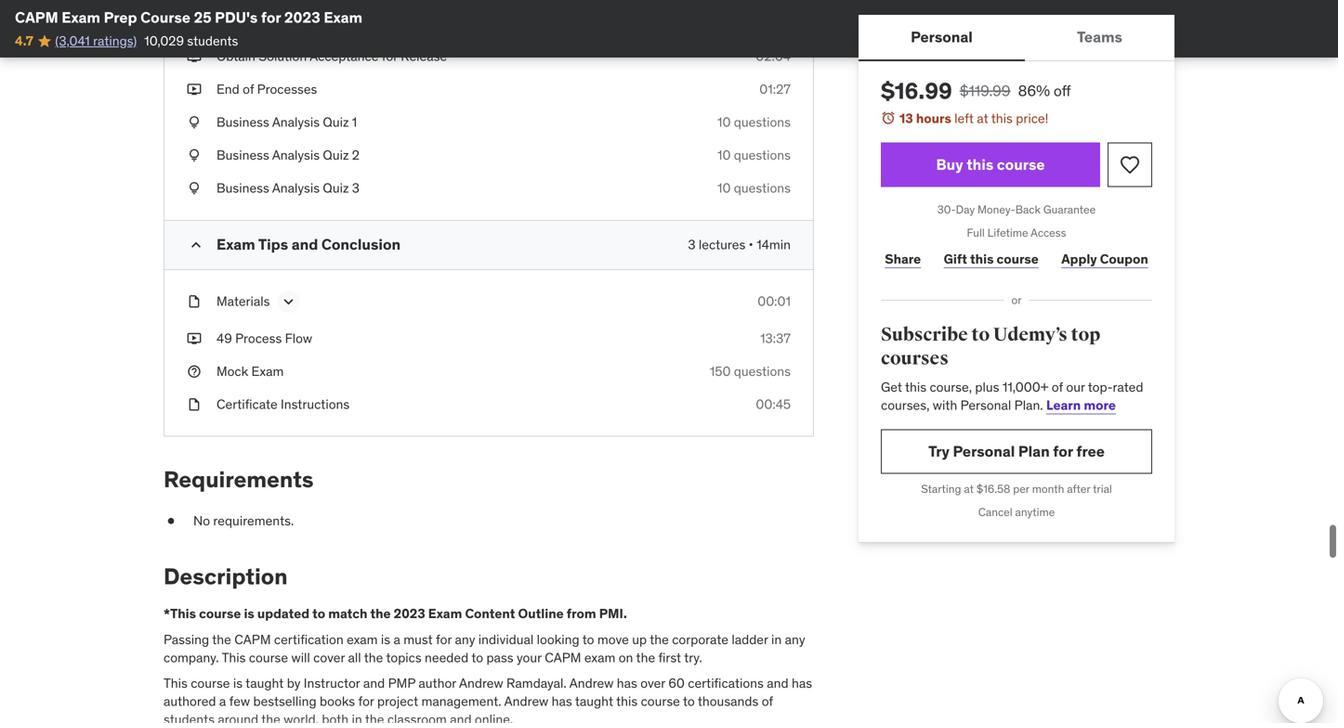 Task type: describe. For each thing, give the bounding box(es) containing it.
more
[[1084, 397, 1116, 414]]

0 horizontal spatial in
[[352, 712, 362, 724]]

gift this course
[[944, 251, 1039, 267]]

apply
[[1062, 251, 1097, 267]]

xsmall image for certificate instructions
[[187, 396, 202, 414]]

xsmall image for end of processes
[[187, 80, 202, 98]]

quiz for 1
[[323, 114, 349, 131]]

small image
[[187, 236, 205, 254]]

gift
[[944, 251, 967, 267]]

conclusion
[[321, 235, 401, 254]]

gift this course link
[[940, 241, 1043, 278]]

11,000+
[[1003, 379, 1049, 396]]

0 vertical spatial this
[[222, 650, 246, 667]]

individual
[[478, 632, 534, 649]]

get
[[881, 379, 902, 396]]

1 vertical spatial exam
[[584, 650, 616, 667]]

updated
[[257, 606, 309, 623]]

subscribe
[[881, 324, 968, 347]]

xsmall image for business analysis quiz 2
[[187, 146, 202, 165]]

mock exam
[[217, 363, 284, 380]]

full
[[967, 226, 985, 240]]

ramdayal.
[[507, 676, 567, 692]]

evaluate acceptance results and address defects
[[217, 15, 509, 31]]

looking
[[537, 632, 580, 649]]

10 for business analysis quiz 2
[[717, 147, 731, 164]]

course down over
[[641, 694, 680, 711]]

the down project
[[365, 712, 384, 724]]

analysis for 3
[[272, 180, 320, 197]]

top
[[1071, 324, 1101, 347]]

no requirements.
[[193, 513, 294, 530]]

course inside button
[[997, 155, 1045, 174]]

ratings)
[[93, 32, 137, 49]]

learn more
[[1046, 397, 1116, 414]]

address
[[412, 15, 460, 31]]

13
[[900, 110, 913, 127]]

month
[[1032, 482, 1064, 497]]

guarantee
[[1043, 203, 1096, 217]]

free
[[1076, 442, 1105, 461]]

150 questions
[[710, 363, 791, 380]]

xsmall image left the no
[[164, 512, 178, 531]]

authored
[[164, 694, 216, 711]]

2023 for the
[[394, 606, 425, 623]]

classroom
[[387, 712, 447, 724]]

cancel
[[978, 505, 1013, 520]]

get this course, plus 11,000+ of our top-rated courses, with personal plan.
[[881, 379, 1143, 414]]

will
[[291, 650, 310, 667]]

prep
[[104, 8, 137, 27]]

and right the results
[[388, 15, 409, 31]]

4.7
[[15, 32, 33, 49]]

2 vertical spatial capm
[[545, 650, 581, 667]]

1 any from the left
[[455, 632, 475, 649]]

no
[[193, 513, 210, 530]]

on
[[619, 650, 633, 667]]

this for gift
[[970, 251, 994, 267]]

left
[[955, 110, 974, 127]]

1 vertical spatial capm
[[234, 632, 271, 649]]

world,
[[284, 712, 319, 724]]

exam tips and conclusion
[[217, 235, 401, 254]]

quiz for 3
[[323, 180, 349, 197]]

pdu's
[[215, 8, 258, 27]]

books
[[320, 694, 355, 711]]

top-
[[1088, 379, 1113, 396]]

course,
[[930, 379, 972, 396]]

0 horizontal spatial is
[[233, 676, 243, 692]]

0 horizontal spatial exam
[[347, 632, 378, 649]]

the down up
[[636, 650, 655, 667]]

per
[[1013, 482, 1030, 497]]

cover
[[313, 650, 345, 667]]

online.
[[475, 712, 513, 724]]

end
[[217, 81, 240, 97]]

from
[[567, 606, 596, 623]]

1 xsmall image from the top
[[187, 14, 202, 32]]

corporate
[[672, 632, 729, 649]]

0 vertical spatial students
[[187, 32, 238, 49]]

project
[[377, 694, 418, 711]]

to down '60'
[[683, 694, 695, 711]]

for right books
[[358, 694, 374, 711]]

processes
[[257, 81, 317, 97]]

author
[[419, 676, 456, 692]]

0 vertical spatial taught
[[246, 676, 284, 692]]

business analysis quiz 2
[[217, 147, 360, 164]]

0 horizontal spatial capm
[[15, 8, 58, 27]]

•
[[749, 236, 754, 253]]

0 vertical spatial acceptance
[[269, 15, 338, 31]]

lectures
[[699, 236, 746, 253]]

exam inside *this course is updated to match the 2023 exam content outline from pmi. passing the capm certification exam is a must for any individual looking to move up the corporate ladder in any company. this course will cover all the topics needed to pass your capm exam on the first try. this course is taught by instructor and pmp author andrew ramdayal. andrew has over 60 certifications and has authored a few bestselling books for project management. andrew has taught this course to thousands of students around the world, both in the classroom and online.
[[428, 606, 462, 623]]

certificate instructions
[[217, 396, 350, 413]]

49 process flow
[[217, 330, 312, 347]]

1 vertical spatial 3
[[688, 236, 696, 253]]

pass
[[486, 650, 514, 667]]

evaluate
[[217, 15, 266, 31]]

(3,041
[[55, 32, 90, 49]]

analysis for 1
[[272, 114, 320, 131]]

0 horizontal spatial andrew
[[459, 676, 503, 692]]

xsmall image for 49 process flow
[[187, 330, 202, 348]]

buy
[[936, 155, 963, 174]]

needed
[[425, 650, 469, 667]]

the right 'passing'
[[212, 632, 231, 649]]

company.
[[164, 650, 219, 667]]

analysis for 2
[[272, 147, 320, 164]]

10 for business analysis quiz 1
[[717, 114, 731, 131]]

1 horizontal spatial is
[[244, 606, 254, 623]]

capm exam prep course 25 pdu's for 2023 exam
[[15, 8, 363, 27]]

exam left tips
[[217, 235, 255, 254]]

share button
[[881, 241, 925, 278]]

$16.99
[[881, 77, 952, 105]]

$16.58
[[977, 482, 1011, 497]]

00:01
[[758, 293, 791, 310]]

share
[[885, 251, 921, 267]]

trial
[[1093, 482, 1112, 497]]

obtain
[[217, 48, 255, 64]]

10,029 students
[[144, 32, 238, 49]]

2 horizontal spatial has
[[792, 676, 812, 692]]

first
[[658, 650, 681, 667]]

business for business analysis quiz 2
[[217, 147, 269, 164]]

day
[[956, 203, 975, 217]]

at inside "starting at $16.58 per month after trial cancel anytime"
[[964, 482, 974, 497]]

for left free
[[1053, 442, 1073, 461]]

this inside *this course is updated to match the 2023 exam content outline from pmi. passing the capm certification exam is a must for any individual looking to move up the corporate ladder in any company. this course will cover all the topics needed to pass your capm exam on the first try. this course is taught by instructor and pmp author andrew ramdayal. andrew has over 60 certifications and has authored a few bestselling books for project management. andrew has taught this course to thousands of students around the world, both in the classroom and online.
[[616, 694, 638, 711]]

course down description
[[199, 606, 241, 623]]

learn more link
[[1046, 397, 1116, 414]]

with
[[933, 397, 957, 414]]

4 questions from the top
[[734, 363, 791, 380]]

of inside *this course is updated to match the 2023 exam content outline from pmi. passing the capm certification exam is a must for any individual looking to move up the corporate ladder in any company. this course will cover all the topics needed to pass your capm exam on the first try. this course is taught by instructor and pmp author andrew ramdayal. andrew has over 60 certifications and has authored a few bestselling books for project management. andrew has taught this course to thousands of students around the world, both in the classroom and online.
[[762, 694, 773, 711]]

quiz for 2
[[323, 147, 349, 164]]

of inside get this course, plus 11,000+ of our top-rated courses, with personal plan.
[[1052, 379, 1063, 396]]

thousands
[[698, 694, 759, 711]]

ladder
[[732, 632, 768, 649]]

xsmall image for business analysis quiz 1
[[187, 113, 202, 132]]

or
[[1012, 293, 1022, 308]]

13 hours left at this price!
[[900, 110, 1049, 127]]

02:04
[[756, 48, 791, 64]]

1 vertical spatial this
[[164, 676, 188, 692]]

1
[[352, 114, 357, 131]]

obtain solution acceptance for release
[[217, 48, 447, 64]]

release
[[401, 48, 447, 64]]

questions for business analysis quiz 1
[[734, 114, 791, 131]]

xsmall image left materials
[[187, 293, 202, 311]]

0 vertical spatial a
[[394, 632, 400, 649]]



Task type: vqa. For each thing, say whether or not it's contained in the screenshot.
'BESTSELLING'
yes



Task type: locate. For each thing, give the bounding box(es) containing it.
0 vertical spatial of
[[243, 81, 254, 97]]

1 horizontal spatial in
[[771, 632, 782, 649]]

pmp
[[388, 676, 415, 692]]

1 horizontal spatial of
[[762, 694, 773, 711]]

5 xsmall image from the top
[[187, 363, 202, 381]]

1 analysis from the top
[[272, 114, 320, 131]]

10 questions for 3
[[717, 180, 791, 197]]

2 horizontal spatial of
[[1052, 379, 1063, 396]]

to left pass
[[471, 650, 483, 667]]

xsmall image for obtain solution acceptance for release
[[187, 47, 202, 65]]

starting at $16.58 per month after trial cancel anytime
[[921, 482, 1112, 520]]

is up 'topics'
[[381, 632, 390, 649]]

2 analysis from the top
[[272, 147, 320, 164]]

is up few
[[233, 676, 243, 692]]

$16.99 $119.99 86% off
[[881, 77, 1071, 105]]

2 10 from the top
[[717, 147, 731, 164]]

course left will on the left of page
[[249, 650, 288, 667]]

for right pdu's
[[261, 8, 281, 27]]

xsmall image left 49
[[187, 330, 202, 348]]

2023 for for
[[284, 8, 320, 27]]

quiz down business analysis quiz 2
[[323, 180, 349, 197]]

1 horizontal spatial taught
[[575, 694, 613, 711]]

0 horizontal spatial at
[[964, 482, 974, 497]]

1 vertical spatial students
[[164, 712, 215, 724]]

course down lifetime
[[997, 251, 1039, 267]]

course up authored
[[191, 676, 230, 692]]

*this course is updated to match the 2023 exam content outline from pmi. passing the capm certification exam is a must for any individual looking to move up the corporate ladder in any company. this course will cover all the topics needed to pass your capm exam on the first try. this course is taught by instructor and pmp author andrew ramdayal. andrew has over 60 certifications and has authored a few bestselling books for project management. andrew has taught this course to thousands of students around the world, both in the classroom and online.
[[164, 606, 812, 724]]

this inside get this course, plus 11,000+ of our top-rated courses, with personal plan.
[[905, 379, 927, 396]]

at right left at the right top of page
[[977, 110, 988, 127]]

2 vertical spatial analysis
[[272, 180, 320, 197]]

$119.99
[[960, 81, 1011, 100]]

0 horizontal spatial of
[[243, 81, 254, 97]]

personal up $16.58
[[953, 442, 1015, 461]]

this down the on
[[616, 694, 638, 711]]

tips
[[258, 235, 288, 254]]

analysis up business analysis quiz 2
[[272, 114, 320, 131]]

01:27
[[760, 81, 791, 97]]

analysis up business analysis quiz 3
[[272, 147, 320, 164]]

1 10 from the top
[[717, 114, 731, 131]]

0 vertical spatial 2023
[[284, 8, 320, 27]]

0 vertical spatial exam
[[347, 632, 378, 649]]

0 vertical spatial 10 questions
[[717, 114, 791, 131]]

exam up "all"
[[347, 632, 378, 649]]

the right "all"
[[364, 650, 383, 667]]

0 vertical spatial is
[[244, 606, 254, 623]]

subscribe to udemy's top courses
[[881, 324, 1101, 370]]

xsmall image
[[187, 14, 202, 32], [187, 80, 202, 98], [187, 146, 202, 165], [187, 180, 202, 198], [187, 363, 202, 381], [187, 396, 202, 414]]

3 questions from the top
[[734, 180, 791, 197]]

analysis
[[272, 114, 320, 131], [272, 147, 320, 164], [272, 180, 320, 197]]

business analysis quiz 1
[[217, 114, 357, 131]]

learn
[[1046, 397, 1081, 414]]

1 vertical spatial 2023
[[394, 606, 425, 623]]

the right match
[[370, 606, 391, 623]]

to left move
[[582, 632, 594, 649]]

the down "bestselling"
[[261, 712, 280, 724]]

andrew down ramdayal.
[[504, 694, 549, 711]]

your
[[517, 650, 542, 667]]

management.
[[421, 694, 501, 711]]

2 vertical spatial is
[[233, 676, 243, 692]]

of right thousands
[[762, 694, 773, 711]]

quiz left 1
[[323, 114, 349, 131]]

xsmall image for business analysis quiz 3
[[187, 180, 202, 198]]

1 horizontal spatial 2023
[[394, 606, 425, 623]]

10 questions for 2
[[717, 147, 791, 164]]

2023
[[284, 8, 320, 27], [394, 606, 425, 623]]

teams button
[[1025, 15, 1175, 59]]

2023 up must
[[394, 606, 425, 623]]

2 horizontal spatial capm
[[545, 650, 581, 667]]

and right tips
[[292, 235, 318, 254]]

0 vertical spatial 3
[[352, 180, 360, 197]]

this inside button
[[967, 155, 994, 174]]

taught
[[246, 676, 284, 692], [575, 694, 613, 711]]

acceptance up solution
[[269, 15, 338, 31]]

this for get
[[905, 379, 927, 396]]

wishlist image
[[1119, 154, 1141, 176]]

3
[[352, 180, 360, 197], [688, 236, 696, 253]]

0 horizontal spatial 2023
[[284, 8, 320, 27]]

2023 up solution
[[284, 8, 320, 27]]

business down business analysis quiz 2
[[217, 180, 269, 197]]

has down the on
[[617, 676, 637, 692]]

150
[[710, 363, 731, 380]]

3 left lectures
[[688, 236, 696, 253]]

1 horizontal spatial at
[[977, 110, 988, 127]]

2 horizontal spatial is
[[381, 632, 390, 649]]

2 horizontal spatial andrew
[[569, 676, 614, 692]]

our
[[1066, 379, 1085, 396]]

0 vertical spatial capm
[[15, 8, 58, 27]]

the right up
[[650, 632, 669, 649]]

3 xsmall image from the top
[[187, 146, 202, 165]]

1 vertical spatial in
[[352, 712, 362, 724]]

0 horizontal spatial any
[[455, 632, 475, 649]]

1 vertical spatial a
[[219, 694, 226, 711]]

flow
[[285, 330, 312, 347]]

0 horizontal spatial this
[[164, 676, 188, 692]]

10
[[717, 114, 731, 131], [717, 147, 731, 164], [717, 180, 731, 197]]

quiz left 2
[[323, 147, 349, 164]]

2 vertical spatial of
[[762, 694, 773, 711]]

1 business from the top
[[217, 114, 269, 131]]

students down the 25
[[187, 32, 238, 49]]

students down authored
[[164, 712, 215, 724]]

0 vertical spatial 10
[[717, 114, 731, 131]]

in right both
[[352, 712, 362, 724]]

this for buy
[[967, 155, 994, 174]]

at
[[977, 110, 988, 127], [964, 482, 974, 497]]

this right gift
[[970, 251, 994, 267]]

acceptance down evaluate acceptance results and address defects
[[310, 48, 379, 64]]

match
[[328, 606, 367, 623]]

xsmall image
[[187, 47, 202, 65], [187, 113, 202, 132], [187, 293, 202, 311], [187, 330, 202, 348], [164, 512, 178, 531]]

0 horizontal spatial taught
[[246, 676, 284, 692]]

2 business from the top
[[217, 147, 269, 164]]

0 vertical spatial business
[[217, 114, 269, 131]]

exam up the 'obtain solution acceptance for release'
[[324, 8, 363, 27]]

1 vertical spatial is
[[381, 632, 390, 649]]

move
[[597, 632, 629, 649]]

courses
[[881, 348, 949, 370]]

*this
[[164, 606, 196, 623]]

2 xsmall image from the top
[[187, 80, 202, 98]]

business down end
[[217, 114, 269, 131]]

analysis down business analysis quiz 2
[[272, 180, 320, 197]]

and right certifications
[[767, 676, 789, 692]]

personal inside try personal plan for free link
[[953, 442, 1015, 461]]

of left our at bottom
[[1052, 379, 1063, 396]]

3 analysis from the top
[[272, 180, 320, 197]]

0 horizontal spatial 3
[[352, 180, 360, 197]]

access
[[1031, 226, 1066, 240]]

0 vertical spatial analysis
[[272, 114, 320, 131]]

4 xsmall image from the top
[[187, 180, 202, 198]]

0 vertical spatial quiz
[[323, 114, 349, 131]]

tab list containing personal
[[859, 15, 1175, 61]]

try personal plan for free link
[[881, 430, 1152, 474]]

2 vertical spatial 10 questions
[[717, 180, 791, 197]]

a up 'topics'
[[394, 632, 400, 649]]

3 down 2
[[352, 180, 360, 197]]

coupon
[[1100, 251, 1148, 267]]

show lecture description image
[[279, 293, 298, 311]]

0 horizontal spatial has
[[552, 694, 572, 711]]

plan
[[1018, 442, 1050, 461]]

students
[[187, 32, 238, 49], [164, 712, 215, 724]]

content
[[465, 606, 515, 623]]

any right ladder
[[785, 632, 805, 649]]

starting
[[921, 482, 961, 497]]

49
[[217, 330, 232, 347]]

back
[[1016, 203, 1041, 217]]

acceptance
[[269, 15, 338, 31], [310, 48, 379, 64]]

personal inside personal button
[[911, 27, 973, 46]]

2 vertical spatial quiz
[[323, 180, 349, 197]]

at left $16.58
[[964, 482, 974, 497]]

off
[[1054, 81, 1071, 100]]

xsmall image down 10,029 students
[[187, 113, 202, 132]]

xsmall image right 10,029
[[187, 47, 202, 65]]

in right ladder
[[771, 632, 782, 649]]

0 vertical spatial at
[[977, 110, 988, 127]]

1 vertical spatial taught
[[575, 694, 613, 711]]

3 10 questions from the top
[[717, 180, 791, 197]]

30-day money-back guarantee full lifetime access
[[937, 203, 1096, 240]]

few
[[229, 694, 250, 711]]

1 horizontal spatial this
[[222, 650, 246, 667]]

apply coupon
[[1062, 251, 1148, 267]]

price!
[[1016, 110, 1049, 127]]

1 quiz from the top
[[323, 114, 349, 131]]

6 xsmall image from the top
[[187, 396, 202, 414]]

25
[[194, 8, 212, 27]]

mock
[[217, 363, 248, 380]]

tab list
[[859, 15, 1175, 61]]

personal button
[[859, 15, 1025, 59]]

personal inside get this course, plus 11,000+ of our top-rated courses, with personal plan.
[[961, 397, 1011, 414]]

this right buy
[[967, 155, 994, 174]]

a left few
[[219, 694, 226, 711]]

1 vertical spatial analysis
[[272, 147, 320, 164]]

capm down "updated"
[[234, 632, 271, 649]]

passing
[[164, 632, 209, 649]]

3 10 from the top
[[717, 180, 731, 197]]

students inside *this course is updated to match the 2023 exam content outline from pmi. passing the capm certification exam is a must for any individual looking to move up the corporate ladder in any company. this course will cover all the topics needed to pass your capm exam on the first try. this course is taught by instructor and pmp author andrew ramdayal. andrew has over 60 certifications and has authored a few bestselling books for project management. andrew has taught this course to thousands of students around the world, both in the classroom and online.
[[164, 712, 215, 724]]

1 vertical spatial of
[[1052, 379, 1063, 396]]

this right company.
[[222, 650, 246, 667]]

2 vertical spatial 10
[[717, 180, 731, 197]]

this left price!
[[991, 110, 1013, 127]]

try personal plan for free
[[928, 442, 1105, 461]]

2 questions from the top
[[734, 147, 791, 164]]

and left pmp
[[363, 676, 385, 692]]

after
[[1067, 482, 1090, 497]]

pmi.
[[599, 606, 627, 623]]

capm up the 4.7
[[15, 8, 58, 27]]

1 questions from the top
[[734, 114, 791, 131]]

is left "updated"
[[244, 606, 254, 623]]

10 questions for 1
[[717, 114, 791, 131]]

plan.
[[1014, 397, 1043, 414]]

certificate
[[217, 396, 278, 413]]

3 business from the top
[[217, 180, 269, 197]]

requirements
[[164, 466, 314, 494]]

in
[[771, 632, 782, 649], [352, 712, 362, 724]]

has down ramdayal.
[[552, 694, 572, 711]]

business down business analysis quiz 1
[[217, 147, 269, 164]]

1 horizontal spatial exam
[[584, 650, 616, 667]]

2023 inside *this course is updated to match the 2023 exam content outline from pmi. passing the capm certification exam is a must for any individual looking to move up the corporate ladder in any company. this course will cover all the topics needed to pass your capm exam on the first try. this course is taught by instructor and pmp author andrew ramdayal. andrew has over 60 certifications and has authored a few bestselling books for project management. andrew has taught this course to thousands of students around the world, both in the classroom and online.
[[394, 606, 425, 623]]

1 horizontal spatial a
[[394, 632, 400, 649]]

hours
[[916, 110, 951, 127]]

personal down plus
[[961, 397, 1011, 414]]

exam down 49 process flow
[[251, 363, 284, 380]]

60
[[669, 676, 685, 692]]

questions for business analysis quiz 3
[[734, 180, 791, 197]]

10 for business analysis quiz 3
[[717, 180, 731, 197]]

taught down move
[[575, 694, 613, 711]]

xsmall image for mock exam
[[187, 363, 202, 381]]

2 vertical spatial personal
[[953, 442, 1015, 461]]

and down management.
[[450, 712, 472, 724]]

this up courses,
[[905, 379, 927, 396]]

to left udemy's
[[972, 324, 990, 347]]

1 horizontal spatial any
[[785, 632, 805, 649]]

money-
[[978, 203, 1016, 217]]

exam down move
[[584, 650, 616, 667]]

1 vertical spatial quiz
[[323, 147, 349, 164]]

for left release
[[382, 48, 398, 64]]

1 vertical spatial acceptance
[[310, 48, 379, 64]]

1 horizontal spatial 3
[[688, 236, 696, 253]]

2 quiz from the top
[[323, 147, 349, 164]]

certification
[[274, 632, 344, 649]]

of right end
[[243, 81, 254, 97]]

0 horizontal spatial a
[[219, 694, 226, 711]]

rated
[[1113, 379, 1143, 396]]

instructor
[[304, 676, 360, 692]]

andrew down move
[[569, 676, 614, 692]]

alarm image
[[881, 111, 896, 125]]

exam up must
[[428, 606, 462, 623]]

1 vertical spatial business
[[217, 147, 269, 164]]

exam up "(3,041"
[[62, 8, 100, 27]]

14min
[[757, 236, 791, 253]]

1 horizontal spatial andrew
[[504, 694, 549, 711]]

3 quiz from the top
[[323, 180, 349, 197]]

0 vertical spatial personal
[[911, 27, 973, 46]]

requirements.
[[213, 513, 294, 530]]

1 vertical spatial at
[[964, 482, 974, 497]]

86%
[[1018, 81, 1050, 100]]

course
[[997, 155, 1045, 174], [997, 251, 1039, 267], [199, 606, 241, 623], [249, 650, 288, 667], [191, 676, 230, 692], [641, 694, 680, 711]]

to inside subscribe to udemy's top courses
[[972, 324, 990, 347]]

taught up "bestselling"
[[246, 676, 284, 692]]

business for business analysis quiz 1
[[217, 114, 269, 131]]

to up certification on the bottom left of page
[[312, 606, 325, 623]]

1 horizontal spatial has
[[617, 676, 637, 692]]

2 any from the left
[[785, 632, 805, 649]]

instructions
[[281, 396, 350, 413]]

business for business analysis quiz 3
[[217, 180, 269, 197]]

any
[[455, 632, 475, 649], [785, 632, 805, 649]]

30-
[[937, 203, 956, 217]]

capm down the looking
[[545, 650, 581, 667]]

andrew
[[459, 676, 503, 692], [569, 676, 614, 692], [504, 694, 549, 711]]

any up needed
[[455, 632, 475, 649]]

0 vertical spatial in
[[771, 632, 782, 649]]

course
[[140, 8, 191, 27]]

up
[[632, 632, 647, 649]]

questions for business analysis quiz 2
[[734, 147, 791, 164]]

2 10 questions from the top
[[717, 147, 791, 164]]

00:45
[[756, 396, 791, 413]]

3 lectures • 14min
[[688, 236, 791, 253]]

1 horizontal spatial capm
[[234, 632, 271, 649]]

personal up $16.99
[[911, 27, 973, 46]]

1 vertical spatial personal
[[961, 397, 1011, 414]]

course up back
[[997, 155, 1045, 174]]

2 vertical spatial business
[[217, 180, 269, 197]]

this up authored
[[164, 676, 188, 692]]

13:37
[[760, 330, 791, 347]]

1 vertical spatial 10
[[717, 147, 731, 164]]

1 vertical spatial 10 questions
[[717, 147, 791, 164]]

andrew up management.
[[459, 676, 503, 692]]

1 10 questions from the top
[[717, 114, 791, 131]]

for up needed
[[436, 632, 452, 649]]

has right certifications
[[792, 676, 812, 692]]

anytime
[[1015, 505, 1055, 520]]

solution
[[259, 48, 307, 64]]



